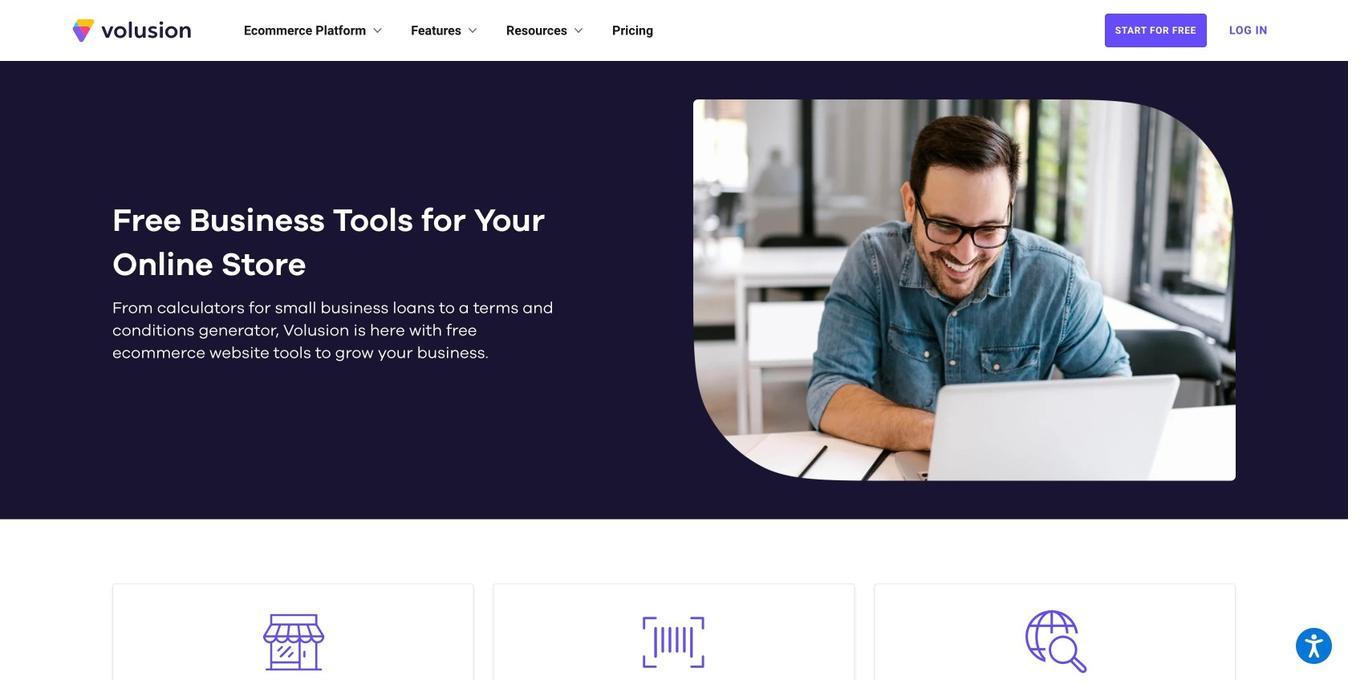 Task type: vqa. For each thing, say whether or not it's contained in the screenshot.
Enable
no



Task type: locate. For each thing, give the bounding box(es) containing it.
open accessibe: accessibility options, statement and help image
[[1306, 635, 1324, 658]]



